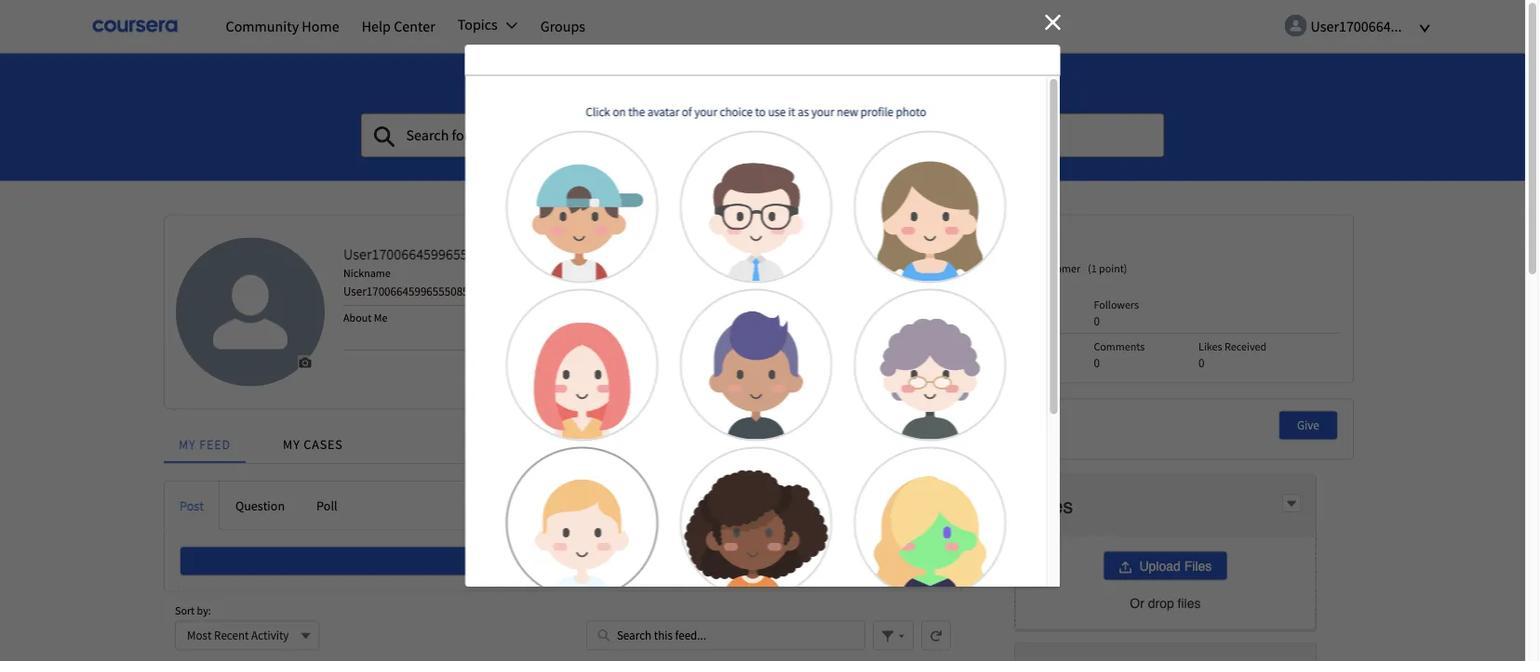 Task type: vqa. For each thing, say whether or not it's contained in the screenshot.
0 within the The Posts 0
yes



Task type: locate. For each thing, give the bounding box(es) containing it.
my left cases
[[283, 436, 300, 453]]

files
[[1030, 494, 1073, 518], [1185, 559, 1212, 574]]

0 down likes
[[1199, 355, 1205, 371]]

my left feed
[[179, 436, 196, 453]]

files down badges
[[1030, 494, 1073, 518]]

2 your from the left
[[811, 104, 834, 119]]

1 share from the left
[[481, 554, 510, 569]]

0 vertical spatial files
[[1030, 494, 1073, 518]]

groups link
[[529, 5, 597, 48]]

to
[[755, 104, 765, 119]]

banner
[[0, 0, 1525, 181]]

click
[[585, 104, 610, 119]]

user1700664599655508536
[[343, 245, 512, 263], [343, 283, 481, 299]]

influence
[[1000, 227, 1058, 246]]

2 share from the left
[[901, 554, 931, 569]]

0 horizontal spatial my
[[179, 436, 196, 453]]

received
[[1225, 339, 1267, 354]]

nickname user1700664599655508536
[[343, 266, 481, 299]]

files
[[1178, 596, 1201, 611]]

None field
[[361, 113, 1165, 158]]

0 down comments
[[1094, 355, 1100, 371]]

tab panel
[[164, 481, 962, 662]]

give
[[1297, 418, 1319, 433]]

share button
[[885, 547, 946, 577]]

community home
[[226, 17, 339, 35]]

0 vertical spatial user1700664599655508536
[[343, 245, 512, 263]]

edit
[[877, 237, 897, 253]]

Search for help text field
[[361, 113, 1165, 158]]

badges link
[[993, 411, 1252, 430]]

1 horizontal spatial your
[[811, 104, 834, 119]]

post link
[[165, 482, 220, 530]]

use
[[768, 104, 785, 119]]

choice
[[719, 104, 752, 119]]

share inside button
[[901, 554, 931, 569]]

or drop files
[[1130, 596, 1201, 611]]

center
[[394, 17, 435, 35]]

1 vertical spatial user1700664599655508536
[[343, 283, 481, 299]]

0 inside likes received 0
[[1199, 355, 1205, 371]]

1 horizontal spatial share
[[901, 554, 931, 569]]

2 my from the left
[[283, 436, 300, 453]]

1 user1700664599655508536 from the top
[[343, 245, 512, 263]]

badges
[[993, 411, 1039, 430]]

0 inside followers 0
[[1094, 313, 1100, 329]]

0
[[1094, 313, 1100, 329], [1000, 355, 1006, 371], [1094, 355, 1100, 371], [1199, 355, 1205, 371]]

0 horizontal spatial your
[[694, 104, 717, 119]]

1 horizontal spatial files
[[1185, 559, 1212, 574]]

your right of
[[694, 104, 717, 119]]

new
[[836, 104, 858, 119]]

1 my from the left
[[179, 436, 196, 453]]

share inside button
[[481, 554, 510, 569]]

user1700664599655508536 image
[[176, 238, 325, 387]]

files right upload
[[1185, 559, 1212, 574]]

likes
[[1199, 339, 1222, 354]]

0 inside comments 0
[[1094, 355, 1100, 371]]

0 down posts
[[1000, 355, 1006, 371]]

community
[[226, 17, 299, 35]]

question link
[[220, 482, 301, 530]]

user1700664599655508536 up nickname user1700664599655508536
[[343, 245, 512, 263]]

upload files
[[1140, 559, 1212, 574]]

click on the avatar of your choice to use it as your new profile photo
[[585, 104, 926, 119]]

my
[[179, 436, 196, 453], [283, 436, 300, 453]]

)
[[1124, 261, 1127, 276]]

0 horizontal spatial share
[[481, 554, 510, 569]]

user1700664599655508536 up me
[[343, 283, 481, 299]]

give button
[[1279, 411, 1338, 441]]

post
[[180, 497, 204, 514]]

share
[[481, 554, 510, 569], [901, 554, 931, 569]]

1 your from the left
[[694, 104, 717, 119]]

0 inside posts 0
[[1000, 355, 1006, 371]]

my for my feed
[[179, 436, 196, 453]]

followers
[[1094, 297, 1139, 312]]

drop
[[1148, 596, 1174, 611]]

your
[[694, 104, 717, 119], [811, 104, 834, 119]]

my feed link
[[164, 414, 246, 463]]

me
[[374, 310, 388, 325]]

share an update...
[[481, 554, 573, 569]]

cases
[[304, 436, 343, 453]]

upload
[[1140, 559, 1181, 574]]

2 user1700664599655508536 from the top
[[343, 283, 481, 299]]

the
[[628, 104, 645, 119]]

1 horizontal spatial my
[[283, 436, 300, 453]]

your right as
[[811, 104, 834, 119]]

tab panel containing post
[[164, 481, 962, 662]]

groups
[[541, 17, 585, 35]]

update...
[[528, 554, 573, 569]]

0 down followers
[[1094, 313, 1100, 329]]

as
[[797, 104, 809, 119]]



Task type: describe. For each thing, give the bounding box(es) containing it.
help center
[[362, 17, 435, 35]]

0 for posts 0
[[1000, 355, 1006, 371]]

posts 0
[[1000, 339, 1026, 371]]

question
[[235, 497, 285, 514]]

files element
[[1014, 475, 1317, 632]]

multilevel navigation menu menu bar
[[215, 5, 1206, 48]]

sort
[[175, 604, 195, 619]]

about
[[343, 310, 372, 325]]

posts
[[1000, 339, 1026, 354]]

newcomer ( 1 point )
[[1030, 261, 1127, 276]]

0 for comments 0
[[1094, 355, 1100, 371]]

share an update... button
[[180, 547, 874, 577]]

comments 0
[[1094, 339, 1145, 371]]

about me
[[343, 310, 388, 325]]

my cases
[[283, 436, 343, 453]]

poll
[[316, 497, 337, 514]]

help
[[362, 17, 391, 35]]

share for share an update...
[[481, 554, 510, 569]]

Search this feed... search field
[[586, 621, 865, 651]]

nickname
[[343, 266, 391, 280]]

it
[[788, 104, 795, 119]]

profile
[[860, 104, 893, 119]]

photo
[[896, 104, 926, 119]]

likes received 0
[[1199, 339, 1267, 371]]

my feed
[[179, 436, 231, 453]]

1 vertical spatial files
[[1185, 559, 1212, 574]]

an
[[513, 554, 525, 569]]

followers 0
[[1094, 297, 1139, 329]]

0 horizontal spatial files
[[1030, 494, 1073, 518]]

help center link
[[351, 5, 447, 48]]

text default image
[[1285, 498, 1298, 511]]

(
[[1088, 261, 1091, 276]]

share for share
[[901, 554, 931, 569]]

my cases link
[[268, 414, 358, 463]]

point
[[1099, 261, 1124, 276]]

my for my cases
[[283, 436, 300, 453]]

community home link
[[215, 5, 351, 48]]

by:
[[197, 604, 211, 619]]

newcomer
[[1030, 261, 1081, 276]]

or
[[1130, 596, 1145, 611]]

1
[[1091, 261, 1097, 276]]

files link
[[1030, 493, 1077, 519]]

of
[[682, 104, 692, 119]]

on
[[612, 104, 625, 119]]

banner containing community home
[[0, 0, 1525, 181]]

home
[[302, 17, 339, 35]]

poll link
[[301, 482, 353, 530]]

edit button
[[862, 231, 912, 259]]

comments
[[1094, 339, 1145, 354]]

0 for followers 0
[[1094, 313, 1100, 329]]

feed
[[199, 436, 231, 453]]

avatar
[[647, 104, 679, 119]]

sort by:
[[175, 604, 211, 619]]



